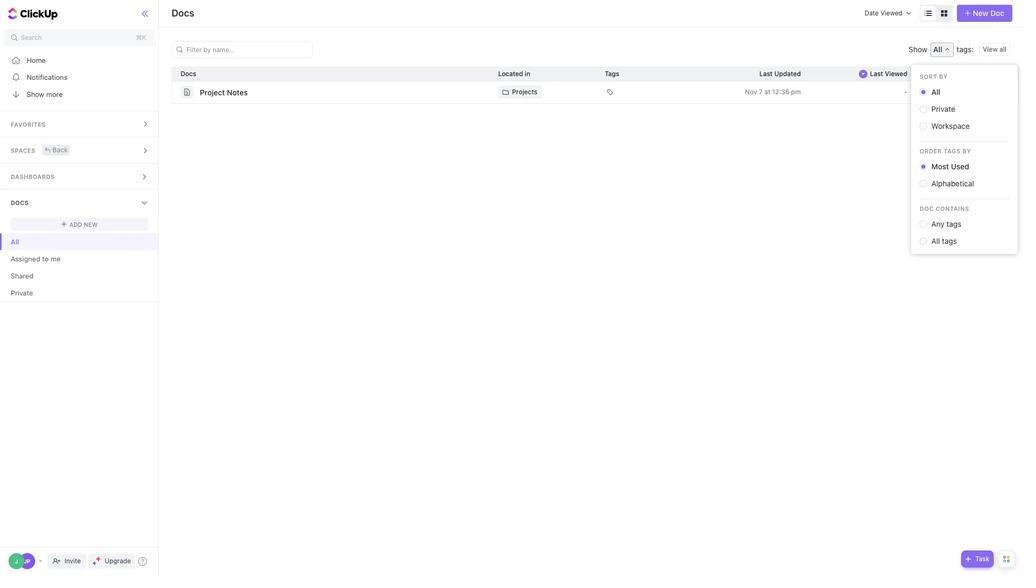 Task type: describe. For each thing, give the bounding box(es) containing it.
more
[[46, 90, 63, 98]]

0 vertical spatial by
[[939, 73, 948, 80]]

projects
[[512, 88, 537, 96]]

show for show more
[[27, 90, 44, 98]]

:
[[972, 45, 974, 54]]

7
[[759, 88, 763, 96]]

12:36
[[772, 88, 789, 96]]

last viewed
[[870, 70, 907, 78]]

project
[[200, 88, 225, 97]]

⌘k
[[136, 34, 146, 42]]

in
[[525, 70, 530, 78]]

show more
[[27, 90, 63, 98]]

back link
[[42, 145, 70, 155]]

favorites
[[11, 121, 46, 128]]

most used
[[931, 162, 969, 171]]

all inside "sidebar" navigation
[[11, 237, 19, 246]]

tags for all tags
[[942, 237, 957, 246]]

any tags
[[931, 220, 961, 229]]

tags for any tags
[[946, 220, 961, 229]]

1 horizontal spatial by
[[963, 148, 971, 155]]

nov 7 at 12:36 pm
[[745, 88, 801, 96]]

back
[[52, 146, 68, 154]]

contains
[[936, 205, 969, 212]]

1 horizontal spatial doc
[[990, 9, 1004, 18]]

new
[[84, 221, 98, 228]]

sort by
[[920, 73, 948, 80]]

show for show
[[909, 45, 927, 54]]

at
[[764, 88, 770, 96]]

to
[[42, 254, 49, 263]]

invite
[[64, 557, 81, 565]]

-
[[904, 88, 907, 96]]

me
[[51, 254, 61, 263]]

workspace
[[931, 121, 970, 131]]

sidebar navigation
[[0, 0, 159, 575]]

assigned
[[11, 254, 40, 263]]

project notes
[[200, 88, 248, 97]]

located in
[[498, 70, 530, 78]]

all button
[[930, 42, 954, 57]]

projects link
[[498, 86, 542, 99]]



Task type: vqa. For each thing, say whether or not it's contained in the screenshot.
fourth row from the top
no



Task type: locate. For each thing, give the bounding box(es) containing it.
1 horizontal spatial show
[[909, 45, 927, 54]]

1 vertical spatial doc
[[920, 205, 934, 212]]

0 horizontal spatial by
[[939, 73, 948, 80]]

1 vertical spatial docs
[[11, 199, 29, 206]]

private inside "sidebar" navigation
[[11, 289, 33, 297]]

sharing
[[935, 70, 959, 78]]

by right sort
[[939, 73, 948, 80]]

0 vertical spatial tags
[[957, 45, 972, 54]]

last
[[759, 70, 773, 78], [870, 70, 883, 78]]

0 horizontal spatial private
[[11, 289, 33, 297]]

all inside dropdown button
[[933, 45, 942, 54]]

most
[[931, 162, 949, 171]]

dashboards
[[11, 173, 55, 180]]

all
[[933, 45, 942, 54], [931, 87, 940, 96], [931, 237, 940, 246], [11, 237, 19, 246]]

0 vertical spatial private
[[931, 104, 955, 113]]

last for last updated
[[759, 70, 773, 78]]

0 horizontal spatial tags
[[605, 70, 619, 78]]

notifications
[[27, 73, 67, 81]]

assigned to me
[[11, 254, 61, 263]]

tags
[[605, 70, 619, 78], [944, 148, 961, 155]]

1 last from the left
[[759, 70, 773, 78]]

1 horizontal spatial private
[[931, 104, 955, 113]]

order tags by
[[920, 148, 971, 155]]

new doc
[[973, 9, 1004, 18]]

last left viewed at the right top
[[870, 70, 883, 78]]

add
[[69, 221, 82, 228]]

all down sort by
[[931, 87, 940, 96]]

show inside "sidebar" navigation
[[27, 90, 44, 98]]

2 last from the left
[[870, 70, 883, 78]]

favorites button
[[0, 111, 159, 137]]

updated
[[774, 70, 801, 78]]

1 horizontal spatial tags
[[944, 148, 961, 155]]

1 vertical spatial private
[[11, 289, 33, 297]]

1 vertical spatial by
[[963, 148, 971, 155]]

home link
[[0, 52, 159, 69]]

last up at
[[759, 70, 773, 78]]

all up 'assigned'
[[11, 237, 19, 246]]

show left all dropdown button on the right
[[909, 45, 927, 54]]

1 vertical spatial tags
[[946, 220, 961, 229]]

private up workspace
[[931, 104, 955, 113]]

last updated
[[759, 70, 801, 78]]

private
[[931, 104, 955, 113], [11, 289, 33, 297]]

last for last viewed
[[870, 70, 883, 78]]

upgrade link
[[88, 554, 135, 569]]

all tags
[[931, 237, 957, 246]]

0 vertical spatial doc
[[990, 9, 1004, 18]]

pm
[[791, 88, 801, 96]]

located
[[498, 70, 523, 78]]

notes
[[227, 88, 248, 97]]

task
[[975, 555, 990, 563]]

search
[[21, 34, 42, 42]]

1 vertical spatial tags
[[944, 148, 961, 155]]

show
[[909, 45, 927, 54], [27, 90, 44, 98]]

notifications link
[[0, 69, 159, 86]]

0 horizontal spatial show
[[27, 90, 44, 98]]

order
[[920, 148, 942, 155]]

0 vertical spatial docs
[[172, 7, 194, 19]]

show left more
[[27, 90, 44, 98]]

Filter by name... text field
[[177, 42, 309, 58]]

add new
[[69, 221, 98, 228]]

0 horizontal spatial docs
[[11, 199, 29, 206]]

nov
[[745, 88, 757, 96]]

private down shared
[[11, 289, 33, 297]]

0 horizontal spatial doc
[[920, 205, 934, 212]]

tags down contains
[[946, 220, 961, 229]]

shared
[[11, 271, 33, 280]]

by
[[939, 73, 948, 80], [963, 148, 971, 155]]

alphabetical
[[931, 179, 974, 188]]

tags
[[957, 45, 972, 54], [946, 220, 961, 229], [942, 237, 957, 246]]

tags :
[[957, 45, 974, 54]]

all down "any" in the right of the page
[[931, 237, 940, 246]]

tags right all dropdown button on the right
[[957, 45, 972, 54]]

used
[[951, 162, 969, 171]]

doc right new
[[990, 9, 1004, 18]]

any
[[931, 220, 944, 229]]

1 vertical spatial show
[[27, 90, 44, 98]]

new
[[973, 9, 989, 18]]

doc contains
[[920, 205, 969, 212]]

by up used
[[963, 148, 971, 155]]

docs inside "sidebar" navigation
[[11, 199, 29, 206]]

0 horizontal spatial last
[[759, 70, 773, 78]]

tags down any tags
[[942, 237, 957, 246]]

1 horizontal spatial last
[[870, 70, 883, 78]]

viewed
[[885, 70, 907, 78]]

1 horizontal spatial docs
[[172, 7, 194, 19]]

doc
[[990, 9, 1004, 18], [920, 205, 934, 212]]

0 vertical spatial show
[[909, 45, 927, 54]]

all up "sharing"
[[933, 45, 942, 54]]

doc up "any" in the right of the page
[[920, 205, 934, 212]]

home
[[27, 56, 46, 64]]

0 vertical spatial tags
[[605, 70, 619, 78]]

sort
[[920, 73, 937, 80]]

upgrade
[[105, 557, 131, 565]]

docs
[[172, 7, 194, 19], [11, 199, 29, 206]]

2 vertical spatial tags
[[942, 237, 957, 246]]



